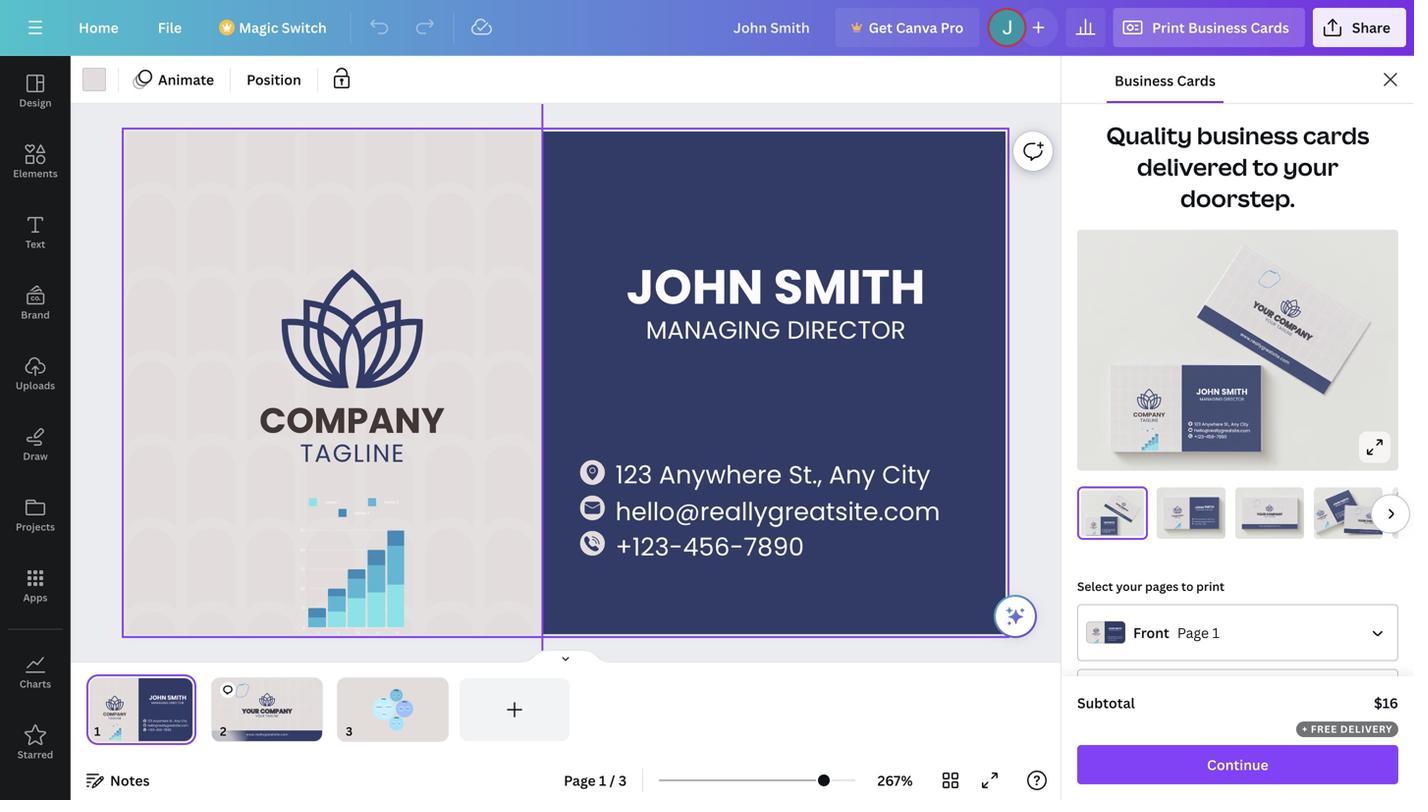 Task type: describe. For each thing, give the bounding box(es) containing it.
1 vertical spatial 123 anywhere st., any city hello@reallygreatsite.com +123-456-7890
[[616, 458, 941, 564]]

select your pages to print
[[1078, 578, 1225, 595]]

notes button
[[79, 765, 158, 797]]

projects
[[16, 521, 55, 534]]

magic switch button
[[206, 8, 343, 47]]

print
[[1197, 578, 1225, 595]]

starred button
[[0, 708, 71, 779]]

uploads button
[[0, 339, 71, 410]]

projects button
[[0, 480, 71, 551]]

get canva pro button
[[836, 8, 980, 47]]

+
[[1303, 723, 1309, 736]]

1 vertical spatial to
[[1182, 578, 1194, 595]]

3
[[619, 772, 627, 790]]

+ free delivery
[[1303, 723, 1394, 736]]

page 1 / 3 button
[[556, 765, 635, 797]]

2 horizontal spatial company tagline
[[1172, 514, 1184, 519]]

cards inside dropdown button
[[1251, 18, 1290, 37]]

side panel tab list
[[0, 56, 71, 779]]

quality
[[1107, 119, 1193, 151]]

0 horizontal spatial your company your company your tagline www.reallygreatsite.com
[[1114, 503, 1130, 517]]

page 1 / 3
[[564, 772, 627, 790]]

267%
[[878, 772, 913, 790]]

pro
[[941, 18, 964, 37]]

page inside button
[[564, 772, 596, 790]]

draw
[[23, 450, 48, 463]]

get
[[869, 18, 893, 37]]

1 horizontal spatial your company your company your tagline www.reallygreatsite.com
[[1258, 512, 1283, 528]]

uploads
[[16, 379, 55, 393]]

brand button
[[0, 268, 71, 339]]

brand
[[21, 309, 50, 322]]

267% button
[[864, 765, 928, 797]]

john inside john smith managing director 123 anywhere st., any city hello@reallygreatsite.com +123-456-7890
[[1196, 505, 1204, 510]]

charts
[[19, 678, 51, 691]]

1 horizontal spatial company tagline
[[1134, 411, 1166, 424]]

0 horizontal spatial john smith managing director
[[627, 254, 926, 347]]

charts button
[[0, 638, 71, 708]]

file button
[[142, 8, 198, 47]]

1 inside select your pages to print element
[[1213, 624, 1220, 642]]

business cards
[[1115, 71, 1216, 90]]

hello@reallygreatsite.com inside john smith managing director 123 anywhere st., any city hello@reallygreatsite.com +123-456-7890
[[1195, 521, 1216, 523]]

john smith managing director 123 anywhere st., any city hello@reallygreatsite.com +123-456-7890
[[1195, 505, 1216, 525]]

continue button
[[1078, 746, 1399, 785]]

city inside john smith managing director 123 anywhere st., any city hello@reallygreatsite.com +123-456-7890
[[1212, 518, 1215, 521]]

share
[[1353, 18, 1391, 37]]

display preview 5 of the design image
[[1393, 488, 1415, 539]]

0 vertical spatial 123 anywhere st., any city hello@reallygreatsite.com +123-456-7890
[[1195, 422, 1251, 440]]

home link
[[63, 8, 134, 47]]

any inside john smith managing director 123 anywhere st., any city hello@reallygreatsite.com +123-456-7890
[[1209, 518, 1212, 521]]

456- inside john smith managing director 123 anywhere st., any city hello@reallygreatsite.com +123-456-7890
[[1199, 523, 1203, 525]]

hello@reallygreatsite.com inside the '123 anywhere st., any city hello@reallygreatsite.com +123-456-7890'
[[1195, 428, 1251, 434]]

Design title text field
[[718, 8, 828, 47]]

123 inside john smith managing director 123 anywhere st., any city hello@reallygreatsite.com +123-456-7890
[[1195, 518, 1197, 521]]

your inside quality business cards delivered to your doorstep.
[[1284, 151, 1339, 183]]

2 horizontal spatial your company your company your tagline www.reallygreatsite.com
[[1359, 519, 1382, 533]]

canva
[[896, 18, 938, 37]]

delivery
[[1341, 723, 1394, 736]]

anywhere inside john smith managing director 123 anywhere st., any city hello@reallygreatsite.com +123-456-7890
[[1198, 518, 1206, 521]]

tagline inside the your tagline www.reallygreatsite.com
[[1276, 324, 1295, 338]]

www.reallygreatsite.com inside the your tagline www.reallygreatsite.com
[[1240, 332, 1292, 366]]

7890 inside john smith managing director 123 anywhere st., any city hello@reallygreatsite.com +123-456-7890
[[1203, 523, 1207, 525]]

cards inside button
[[1178, 71, 1216, 90]]

cards
[[1304, 119, 1370, 151]]

0 vertical spatial page
[[1178, 624, 1210, 642]]

pages
[[1146, 578, 1179, 595]]

print business cards button
[[1114, 8, 1306, 47]]

switch
[[282, 18, 327, 37]]

0 horizontal spatial your
[[1117, 578, 1143, 595]]

business
[[1198, 119, 1299, 151]]

continue
[[1208, 756, 1269, 775]]

/
[[610, 772, 616, 790]]

get canva pro
[[869, 18, 964, 37]]

managing inside john smith managing director 123 anywhere st., any city hello@reallygreatsite.com +123-456-7890
[[1197, 509, 1206, 511]]

design
[[19, 96, 52, 110]]



Task type: vqa. For each thing, say whether or not it's contained in the screenshot.
Get Canva Pro
yes



Task type: locate. For each thing, give the bounding box(es) containing it.
page 1 image
[[86, 679, 197, 742]]

cards down the print business cards dropdown button
[[1178, 71, 1216, 90]]

business inside button
[[1115, 71, 1174, 90]]

elements
[[13, 167, 58, 180]]

Page title text field
[[109, 722, 117, 742]]

1 horizontal spatial john smith managing director
[[1197, 386, 1248, 403]]

elements button
[[0, 127, 71, 198]]

select
[[1078, 578, 1114, 595]]

john
[[627, 254, 764, 322], [1197, 386, 1221, 398], [1333, 501, 1342, 507], [1196, 505, 1204, 510], [1104, 521, 1109, 524]]

1
[[1213, 624, 1220, 642], [599, 772, 607, 790]]

any
[[1232, 422, 1240, 428], [829, 458, 876, 492], [1349, 508, 1352, 510], [1209, 518, 1212, 521], [1112, 529, 1114, 530]]

0 horizontal spatial to
[[1182, 578, 1194, 595]]

www.reallygreatsite.com
[[1240, 332, 1292, 366], [1114, 510, 1125, 517], [1260, 525, 1281, 528], [1360, 530, 1380, 533]]

managing
[[646, 313, 781, 347], [1200, 397, 1223, 403], [1336, 503, 1343, 507], [1197, 509, 1206, 511], [1105, 524, 1110, 525]]

+123-
[[1195, 434, 1207, 440], [1340, 515, 1344, 518], [1195, 523, 1199, 525], [616, 530, 683, 564], [1104, 532, 1106, 533]]

7890
[[1217, 434, 1228, 440], [1346, 513, 1350, 515], [1203, 523, 1207, 525], [744, 530, 805, 564], [1109, 532, 1111, 533]]

0 vertical spatial cards
[[1251, 18, 1290, 37]]

notes
[[110, 772, 150, 790]]

1 horizontal spatial your
[[1284, 151, 1339, 183]]

1 vertical spatial page
[[564, 772, 596, 790]]

magic
[[239, 18, 279, 37]]

0 vertical spatial john smith managing director
[[627, 254, 926, 347]]

file
[[158, 18, 182, 37]]

to right delivered
[[1253, 151, 1279, 183]]

john smith managing director 123 anywhere st., any city hello@reallygreatsite.com +123-456-7890 company tagline left display preview 5 of the design image
[[1318, 497, 1356, 521]]

select your pages to print element
[[1078, 605, 1399, 726]]

starred
[[17, 749, 53, 762]]

to
[[1253, 151, 1279, 183], [1182, 578, 1194, 595]]

print
[[1153, 18, 1186, 37]]

1 vertical spatial business
[[1115, 71, 1174, 90]]

page
[[1178, 624, 1210, 642], [564, 772, 596, 790]]

business
[[1189, 18, 1248, 37], [1115, 71, 1174, 90]]

john smith managing director
[[627, 254, 926, 347], [1197, 386, 1248, 403]]

to left print
[[1182, 578, 1194, 595]]

1 inside button
[[599, 772, 607, 790]]

0 horizontal spatial 123 anywhere st., any city hello@reallygreatsite.com +123-456-7890
[[616, 458, 941, 564]]

delivered
[[1138, 151, 1249, 183]]

1 vertical spatial 1
[[599, 772, 607, 790]]

456-
[[1207, 434, 1217, 440], [1343, 514, 1347, 517], [1199, 523, 1203, 525], [683, 530, 744, 564], [1106, 532, 1109, 533]]

text
[[25, 238, 45, 251]]

doorstep.
[[1181, 182, 1296, 214]]

page right front
[[1178, 624, 1210, 642]]

1 vertical spatial cards
[[1178, 71, 1216, 90]]

print business cards
[[1153, 18, 1290, 37]]

animate
[[158, 70, 214, 89]]

main menu bar
[[0, 0, 1415, 56]]

animate button
[[127, 64, 222, 95]]

business up quality
[[1115, 71, 1174, 90]]

company tagline
[[259, 396, 445, 470], [1134, 411, 1166, 424], [1172, 514, 1184, 519]]

0 horizontal spatial 1
[[599, 772, 607, 790]]

business inside dropdown button
[[1189, 18, 1248, 37]]

1 vertical spatial your
[[1117, 578, 1143, 595]]

your
[[1251, 299, 1277, 321], [1251, 299, 1277, 321], [1265, 317, 1278, 328], [1116, 503, 1122, 507], [1116, 503, 1122, 507], [1119, 506, 1122, 509], [1258, 512, 1266, 517], [1258, 512, 1266, 517], [1265, 516, 1269, 518], [1359, 519, 1367, 523], [1359, 519, 1367, 523], [1365, 522, 1369, 524]]

hello@reallygreatsite.com
[[1195, 428, 1251, 434], [616, 495, 941, 529], [1339, 508, 1356, 517], [1195, 521, 1216, 523], [1104, 530, 1116, 532]]

1 horizontal spatial cards
[[1251, 18, 1290, 37]]

business cards button
[[1107, 56, 1224, 103]]

your tagline www.reallygreatsite.com
[[1240, 317, 1295, 366]]

1 vertical spatial john smith managing director
[[1197, 386, 1248, 403]]

0 horizontal spatial page
[[564, 772, 596, 790]]

1 left /
[[599, 772, 607, 790]]

position
[[247, 70, 301, 89]]

1 down print
[[1213, 624, 1220, 642]]

1 horizontal spatial business
[[1189, 18, 1248, 37]]

1 horizontal spatial 123 anywhere st., any city hello@reallygreatsite.com +123-456-7890
[[1195, 422, 1251, 440]]

your
[[1284, 151, 1339, 183], [1117, 578, 1143, 595]]

quality business cards delivered to your doorstep.
[[1107, 119, 1370, 214]]

123
[[1195, 422, 1201, 428], [616, 458, 653, 492], [1338, 512, 1341, 515], [1195, 518, 1197, 521], [1104, 529, 1105, 530]]

st.,
[[1225, 422, 1231, 428], [789, 458, 823, 492], [1347, 509, 1349, 511], [1206, 518, 1208, 521], [1110, 529, 1112, 530]]

+123- inside john smith managing director 123 anywhere st., any city hello@reallygreatsite.com +123-456-7890
[[1195, 523, 1199, 525]]

0 horizontal spatial john smith managing director 123 anywhere st., any city hello@reallygreatsite.com +123-456-7890 company tagline
[[1091, 521, 1116, 533]]

city
[[1241, 422, 1249, 428], [883, 458, 931, 492], [1351, 506, 1355, 509], [1212, 518, 1215, 521], [1114, 529, 1116, 530]]

page left /
[[564, 772, 596, 790]]

hide pages image
[[519, 649, 613, 665]]

st., inside john smith managing director 123 anywhere st., any city hello@reallygreatsite.com +123-456-7890
[[1206, 518, 1208, 521]]

0 horizontal spatial business
[[1115, 71, 1174, 90]]

text button
[[0, 198, 71, 268]]

front page 1
[[1134, 624, 1220, 642]]

subtotal
[[1078, 694, 1136, 713]]

0 vertical spatial 1
[[1213, 624, 1220, 642]]

free
[[1312, 723, 1338, 736]]

smith inside john smith managing director 123 anywhere st., any city hello@reallygreatsite.com +123-456-7890
[[1205, 505, 1215, 510]]

magic switch
[[239, 18, 327, 37]]

apps button
[[0, 551, 71, 622]]

your company your company your tagline www.reallygreatsite.com
[[1114, 503, 1130, 517], [1258, 512, 1283, 528], [1359, 519, 1382, 533]]

position button
[[239, 64, 309, 95]]

0 horizontal spatial cards
[[1178, 71, 1216, 90]]

to inside quality business cards delivered to your doorstep.
[[1253, 151, 1279, 183]]

1 horizontal spatial to
[[1253, 151, 1279, 183]]

design button
[[0, 56, 71, 127]]

director
[[787, 313, 906, 347], [1225, 397, 1245, 403], [1343, 500, 1350, 504], [1206, 509, 1214, 511], [1110, 524, 1115, 525]]

share button
[[1314, 8, 1407, 47]]

director inside john smith managing director 123 anywhere st., any city hello@reallygreatsite.com +123-456-7890
[[1206, 509, 1214, 511]]

anywhere
[[1203, 422, 1224, 428], [659, 458, 782, 492], [1340, 510, 1347, 514], [1198, 518, 1206, 521], [1106, 529, 1110, 530]]

your company your company your tagline www.reallygreatsite.com left display preview 5 of the design image
[[1359, 519, 1382, 533]]

1 horizontal spatial 1
[[1213, 624, 1220, 642]]

1 horizontal spatial john smith managing director 123 anywhere st., any city hello@reallygreatsite.com +123-456-7890 company tagline
[[1318, 497, 1356, 521]]

123 anywhere st., any city hello@reallygreatsite.com +123-456-7890
[[1195, 422, 1251, 440], [616, 458, 941, 564]]

0 horizontal spatial company tagline
[[259, 396, 445, 470]]

john smith managing director 123 anywhere st., any city hello@reallygreatsite.com +123-456-7890 company tagline
[[1318, 497, 1356, 521], [1091, 521, 1116, 533]]

cards left share "dropdown button"
[[1251, 18, 1290, 37]]

your company your company your tagline www.reallygreatsite.com up select
[[1114, 503, 1130, 517]]

apps
[[23, 592, 48, 605]]

home
[[79, 18, 119, 37]]

company
[[1272, 312, 1315, 344], [1272, 312, 1315, 344], [259, 396, 445, 445], [1134, 411, 1166, 419], [1121, 505, 1130, 512], [1121, 505, 1130, 512], [1267, 512, 1283, 517], [1267, 512, 1283, 517], [1318, 514, 1329, 521], [1172, 514, 1184, 518], [1367, 519, 1382, 524], [1367, 519, 1382, 524], [1091, 527, 1098, 529]]

0 vertical spatial business
[[1189, 18, 1248, 37]]

0 vertical spatial to
[[1253, 151, 1279, 183]]

#e3dddc image
[[83, 68, 106, 91], [83, 68, 106, 91]]

draw button
[[0, 410, 71, 480]]

$16
[[1375, 694, 1399, 713]]

smith
[[774, 254, 926, 322], [1222, 386, 1248, 398], [1341, 497, 1350, 503], [1205, 505, 1215, 510], [1110, 521, 1115, 524]]

front
[[1134, 624, 1170, 642]]

your inside the your tagline www.reallygreatsite.com
[[1265, 317, 1278, 328]]

john smith managing director 123 anywhere st., any city hello@reallygreatsite.com +123-456-7890 company tagline up select
[[1091, 521, 1116, 533]]

your company your company your tagline www.reallygreatsite.com right john smith managing director 123 anywhere st., any city hello@reallygreatsite.com +123-456-7890
[[1258, 512, 1283, 528]]

1 horizontal spatial page
[[1178, 624, 1210, 642]]

your company
[[1251, 299, 1315, 344], [1251, 299, 1315, 344]]

business right print
[[1189, 18, 1248, 37]]

canva assistant image
[[1004, 605, 1028, 629]]

cards
[[1251, 18, 1290, 37], [1178, 71, 1216, 90]]

tagline
[[1276, 324, 1295, 338], [1141, 418, 1159, 424], [300, 436, 406, 470], [1121, 508, 1125, 511], [1270, 516, 1276, 518], [1321, 517, 1327, 521], [1175, 517, 1182, 519], [1369, 523, 1376, 525], [1092, 528, 1096, 530]]

0 vertical spatial your
[[1284, 151, 1339, 183]]



